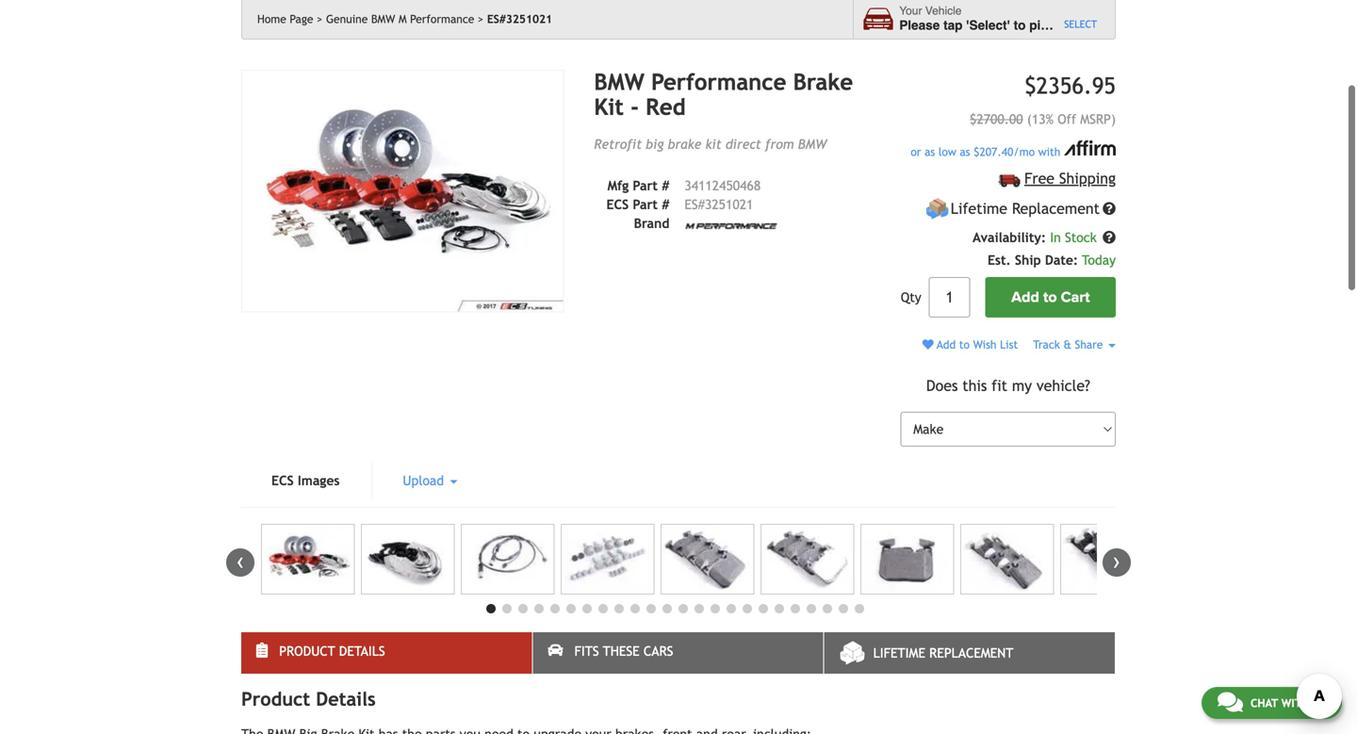 Task type: locate. For each thing, give the bounding box(es) containing it.
page
[[290, 12, 313, 25]]

0 vertical spatial part
[[633, 178, 658, 193]]

2 part from the top
[[633, 197, 658, 212]]

'select'
[[966, 18, 1010, 33]]

1 vertical spatial question circle image
[[1103, 231, 1116, 244]]

with right /mo
[[1038, 145, 1061, 158]]

ecs
[[607, 197, 629, 212], [271, 473, 294, 488]]

lifetime replacement link
[[824, 632, 1115, 674]]

with
[[1038, 145, 1061, 158], [1282, 697, 1309, 710]]

off
[[1058, 112, 1076, 127]]

cars
[[644, 644, 673, 659]]

does this fit my vehicle?
[[926, 377, 1090, 395]]

track
[[1033, 338, 1060, 351]]

add to wish list
[[934, 338, 1018, 351]]

part
[[633, 178, 658, 193], [633, 197, 658, 212]]

bmw
[[371, 12, 395, 25], [594, 69, 645, 95], [798, 136, 827, 152]]

to left wish at the right top of page
[[959, 338, 970, 351]]

1 vertical spatial product details
[[241, 688, 376, 710]]

low
[[939, 145, 956, 158]]

1 vertical spatial part
[[633, 197, 658, 212]]

genuine bmw m performance link
[[326, 12, 484, 25]]

0 horizontal spatial performance
[[410, 12, 474, 25]]

performance right m
[[410, 12, 474, 25]]

1 vertical spatial ecs
[[271, 473, 294, 488]]

1 vertical spatial add
[[937, 338, 956, 351]]

images
[[298, 473, 340, 488]]

0 vertical spatial product details
[[279, 644, 385, 659]]

0 vertical spatial add
[[1012, 288, 1040, 306]]

(13%
[[1027, 112, 1054, 127]]

to inside add to cart button
[[1043, 288, 1057, 306]]

track & share
[[1033, 338, 1107, 351]]

question circle image down shipping
[[1103, 202, 1116, 215]]

add right heart image
[[937, 338, 956, 351]]

1 as from the left
[[925, 145, 935, 158]]

$2700.00 (13% off msrp)
[[970, 112, 1116, 127]]

0 vertical spatial performance
[[410, 12, 474, 25]]

genuine
[[326, 12, 368, 25]]

1 horizontal spatial to
[[1014, 18, 1026, 33]]

as right or
[[925, 145, 935, 158]]

lifetime replacement
[[951, 200, 1100, 217], [873, 646, 1014, 661]]

to left cart
[[1043, 288, 1057, 306]]

0 vertical spatial lifetime
[[951, 200, 1008, 217]]

0 horizontal spatial to
[[959, 338, 970, 351]]

performance
[[410, 12, 474, 25], [651, 69, 786, 95]]

or as low as $207.40/mo with  - affirm financing (opens in modal) element
[[901, 141, 1116, 160]]

stock
[[1065, 230, 1097, 245]]

with left us
[[1282, 697, 1309, 710]]

1 vertical spatial performance
[[651, 69, 786, 95]]

fits these cars
[[575, 644, 673, 659]]

or
[[911, 145, 921, 158]]

part inside the 34112450468 ecs part #
[[633, 197, 658, 212]]

2 question circle image from the top
[[1103, 231, 1116, 244]]

free shipping
[[1025, 170, 1116, 187]]

0 vertical spatial lifetime replacement
[[951, 200, 1100, 217]]

cart
[[1061, 288, 1090, 306]]

0 vertical spatial to
[[1014, 18, 1026, 33]]

ecs images
[[271, 473, 340, 488]]

to
[[1014, 18, 1026, 33], [1043, 288, 1057, 306], [959, 338, 970, 351]]

None text field
[[929, 277, 971, 318]]

big
[[646, 136, 664, 152]]

-
[[631, 94, 639, 120]]

1 question circle image from the top
[[1103, 202, 1116, 215]]

1 vertical spatial #
[[662, 197, 670, 212]]

to for add to wish list
[[959, 338, 970, 351]]

availability:
[[973, 230, 1046, 245]]

$2700.00
[[970, 112, 1023, 127]]

question circle image up today
[[1103, 231, 1116, 244]]

# up brand
[[662, 197, 670, 212]]

to inside your vehicle please tap 'select' to pick a vehicle
[[1014, 18, 1026, 33]]

free shipping image
[[999, 174, 1021, 187]]

add down ship
[[1012, 288, 1040, 306]]

0 horizontal spatial with
[[1038, 145, 1061, 158]]

question circle image for lifetime replacement
[[1103, 202, 1116, 215]]

details
[[339, 644, 385, 659], [316, 688, 376, 710]]

2 vertical spatial bmw
[[798, 136, 827, 152]]

home page
[[257, 12, 313, 25]]

upload button
[[373, 462, 488, 500]]

question circle image
[[1103, 202, 1116, 215], [1103, 231, 1116, 244]]

as left $
[[960, 145, 970, 158]]

1 vertical spatial lifetime replacement
[[873, 646, 1014, 661]]

2 horizontal spatial to
[[1043, 288, 1057, 306]]

lifetime inside "link"
[[873, 646, 926, 661]]

1 vertical spatial lifetime
[[873, 646, 926, 661]]

1 vertical spatial replacement
[[930, 646, 1014, 661]]

ecs inside 'link'
[[271, 473, 294, 488]]

part right the mfg
[[633, 178, 658, 193]]

0 horizontal spatial add
[[937, 338, 956, 351]]

2 # from the top
[[662, 197, 670, 212]]

0 vertical spatial details
[[339, 644, 385, 659]]

0 vertical spatial question circle image
[[1103, 202, 1116, 215]]

part up brand
[[633, 197, 658, 212]]

shipping
[[1059, 170, 1116, 187]]

performance inside the bmw performance brake kit - red
[[651, 69, 786, 95]]

# up es# 3251021 brand
[[662, 178, 670, 193]]

fits
[[575, 644, 599, 659]]

es#3251021
[[487, 12, 552, 25]]

1 horizontal spatial as
[[960, 145, 970, 158]]

a
[[1059, 18, 1066, 33]]

product details inside product details link
[[279, 644, 385, 659]]

0 horizontal spatial ecs
[[271, 473, 294, 488]]

ecs down the mfg
[[607, 197, 629, 212]]

es#3251021 - 34112450468 - bmw performance brake kit - red - retrofit big brake kit direct from bmw - genuine bmw m performance - bmw image
[[241, 70, 564, 312], [261, 524, 355, 595], [361, 524, 455, 595], [461, 524, 555, 595], [561, 524, 654, 595], [661, 524, 754, 595], [761, 524, 854, 595], [861, 524, 954, 595], [960, 524, 1054, 595], [1060, 524, 1154, 595]]

product details link
[[241, 632, 532, 674]]

this product is lifetime replacement eligible image
[[926, 197, 949, 221]]

#
[[662, 178, 670, 193], [662, 197, 670, 212]]

today
[[1082, 253, 1116, 268]]

qty
[[901, 290, 921, 305]]

product details
[[279, 644, 385, 659], [241, 688, 376, 710]]

my
[[1012, 377, 1032, 395]]

tap
[[944, 18, 963, 33]]

us
[[1313, 697, 1326, 710]]

0 vertical spatial ecs
[[607, 197, 629, 212]]

0 vertical spatial with
[[1038, 145, 1061, 158]]

bmw left m
[[371, 12, 395, 25]]

2 vertical spatial to
[[959, 338, 970, 351]]

upload
[[403, 473, 448, 488]]

replacement
[[1012, 200, 1100, 217], [930, 646, 1014, 661]]

performance up kit
[[651, 69, 786, 95]]

0 horizontal spatial lifetime
[[873, 646, 926, 661]]

home
[[257, 12, 286, 25]]

select
[[1064, 18, 1097, 30]]

as
[[925, 145, 935, 158], [960, 145, 970, 158]]

0 vertical spatial #
[[662, 178, 670, 193]]

0 horizontal spatial bmw
[[371, 12, 395, 25]]

ecs left images
[[271, 473, 294, 488]]

lifetime
[[951, 200, 1008, 217], [873, 646, 926, 661]]

bmw left red
[[594, 69, 645, 95]]

1 horizontal spatial ecs
[[607, 197, 629, 212]]

bmw right from
[[798, 136, 827, 152]]

1 horizontal spatial add
[[1012, 288, 1040, 306]]

add inside button
[[1012, 288, 1040, 306]]

1 vertical spatial with
[[1282, 697, 1309, 710]]

add to wish list link
[[923, 338, 1018, 351]]

comments image
[[1218, 691, 1243, 714]]

1 horizontal spatial bmw
[[594, 69, 645, 95]]

heart image
[[923, 339, 934, 350]]

to left pick at the top of page
[[1014, 18, 1026, 33]]

1 vertical spatial bmw
[[594, 69, 645, 95]]

0 horizontal spatial as
[[925, 145, 935, 158]]

1 horizontal spatial performance
[[651, 69, 786, 95]]

vehicle
[[1069, 18, 1113, 33]]

‹ link
[[226, 549, 254, 577]]

2 horizontal spatial bmw
[[798, 136, 827, 152]]

1 vertical spatial to
[[1043, 288, 1057, 306]]

to for add to cart
[[1043, 288, 1057, 306]]

1 part from the top
[[633, 178, 658, 193]]



Task type: describe. For each thing, give the bounding box(es) containing it.
in
[[1050, 230, 1061, 245]]

your
[[899, 4, 922, 18]]

3251021
[[705, 197, 753, 212]]

pick
[[1029, 18, 1055, 33]]

select link
[[1064, 17, 1097, 32]]

bmw performance brake kit - red
[[594, 69, 853, 120]]

›
[[1113, 549, 1121, 574]]

msrp)
[[1080, 112, 1116, 127]]

red
[[646, 94, 686, 120]]

est.
[[988, 253, 1011, 268]]

direct
[[726, 136, 761, 152]]

vehicle
[[925, 4, 962, 18]]

34112450468
[[685, 178, 761, 193]]

list
[[1000, 338, 1018, 351]]

replacement inside "link"
[[930, 646, 1014, 661]]

retrofit big brake kit direct from bmw
[[594, 136, 827, 152]]

1 vertical spatial product
[[241, 688, 310, 710]]

mfg part #
[[608, 178, 670, 193]]

ship
[[1015, 253, 1041, 268]]

m
[[399, 12, 407, 25]]

availability: in stock
[[973, 230, 1101, 245]]

1 horizontal spatial with
[[1282, 697, 1309, 710]]

es#
[[685, 197, 705, 212]]

or as low as $ 207.40 /mo with
[[911, 145, 1064, 158]]

› link
[[1103, 549, 1131, 577]]

2356.95
[[1037, 73, 1116, 99]]

does
[[926, 377, 958, 395]]

brake
[[793, 69, 853, 95]]

fits these cars link
[[533, 632, 823, 674]]

mfg
[[608, 178, 629, 193]]

this
[[963, 377, 987, 395]]

track & share button
[[1033, 338, 1116, 351]]

add to cart button
[[986, 277, 1116, 318]]

ecs images link
[[241, 462, 370, 500]]

wish
[[973, 338, 997, 351]]

kit
[[705, 136, 722, 152]]

kit
[[594, 94, 624, 120]]

date:
[[1045, 253, 1078, 268]]

add for add to wish list
[[937, 338, 956, 351]]

vehicle?
[[1037, 377, 1090, 395]]

share
[[1075, 338, 1103, 351]]

0 vertical spatial bmw
[[371, 12, 395, 25]]

2 as from the left
[[960, 145, 970, 158]]

details inside product details link
[[339, 644, 385, 659]]

ecs inside the 34112450468 ecs part #
[[607, 197, 629, 212]]

chat with us link
[[1202, 687, 1342, 719]]

your vehicle please tap 'select' to pick a vehicle
[[899, 4, 1113, 33]]

retrofit
[[594, 136, 642, 152]]

/mo
[[1014, 145, 1035, 158]]

‹
[[237, 549, 244, 574]]

&
[[1064, 338, 1072, 351]]

$
[[974, 145, 980, 158]]

chat
[[1251, 697, 1278, 710]]

add for add to cart
[[1012, 288, 1040, 306]]

chat with us
[[1251, 697, 1326, 710]]

brake
[[668, 136, 701, 152]]

please
[[899, 18, 940, 33]]

est. ship date: today
[[988, 253, 1116, 268]]

1 horizontal spatial lifetime
[[951, 200, 1008, 217]]

lifetime replacement inside "link"
[[873, 646, 1014, 661]]

question circle image for in stock
[[1103, 231, 1116, 244]]

genuine bmw m performance
[[326, 12, 474, 25]]

these
[[603, 644, 640, 659]]

fit
[[992, 377, 1008, 395]]

1 vertical spatial details
[[316, 688, 376, 710]]

es# 3251021 brand
[[634, 197, 753, 231]]

0 vertical spatial replacement
[[1012, 200, 1100, 217]]

1 # from the top
[[662, 178, 670, 193]]

home page link
[[257, 12, 323, 25]]

bmw inside the bmw performance brake kit - red
[[594, 69, 645, 95]]

34112450468 ecs part #
[[607, 178, 761, 212]]

207.40
[[980, 145, 1014, 158]]

genuine bmw m performance image
[[685, 214, 779, 237]]

brand
[[634, 216, 670, 231]]

free
[[1025, 170, 1055, 187]]

# inside the 34112450468 ecs part #
[[662, 197, 670, 212]]

add to cart
[[1012, 288, 1090, 306]]

0 vertical spatial product
[[279, 644, 335, 659]]

from
[[765, 136, 794, 152]]



Task type: vqa. For each thing, say whether or not it's contained in the screenshot.
Wheel Bearings link
no



